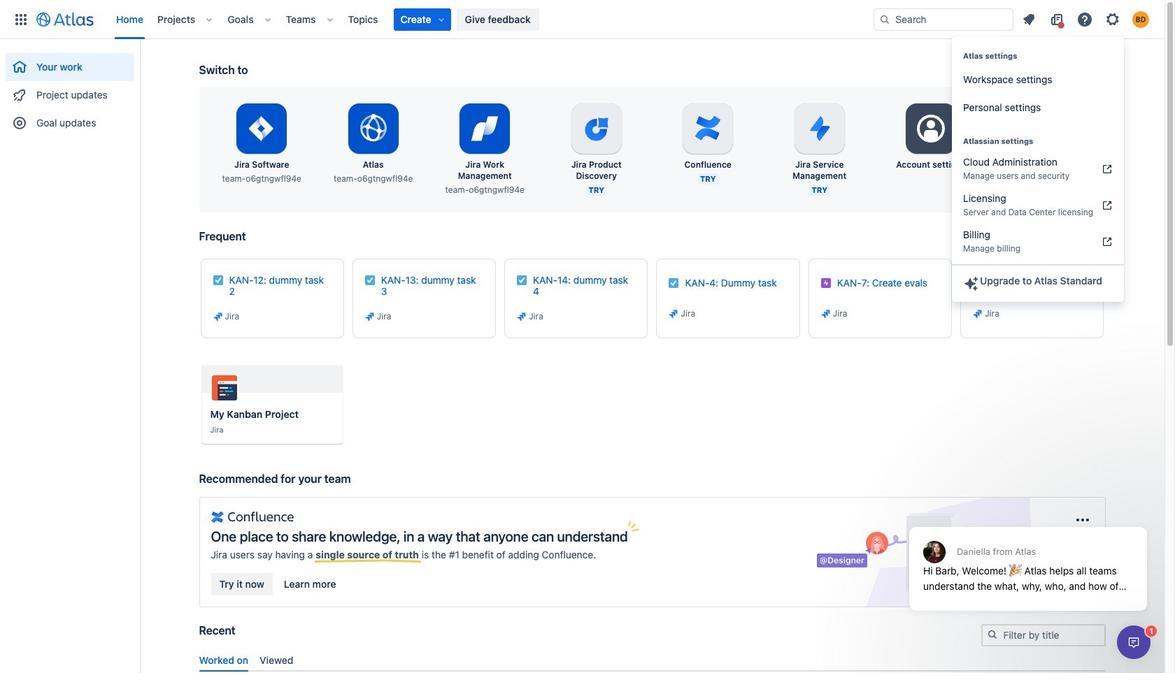 Task type: locate. For each thing, give the bounding box(es) containing it.
1 horizontal spatial settings image
[[1105, 11, 1121, 28]]

dialog
[[902, 493, 1154, 622], [1117, 626, 1151, 660]]

jira image
[[668, 308, 680, 320], [972, 308, 984, 320], [972, 308, 984, 320], [364, 311, 376, 322], [516, 311, 528, 322]]

confluence image
[[211, 509, 294, 526], [211, 509, 294, 526]]

tab list
[[193, 649, 1111, 672]]

settings image
[[1105, 11, 1121, 28], [1026, 112, 1060, 146]]

0 horizontal spatial settings image
[[1026, 112, 1060, 146]]

1 vertical spatial settings image
[[1026, 112, 1060, 146]]

banner
[[0, 0, 1165, 39]]

switch to... image
[[13, 11, 29, 28]]

group
[[952, 36, 1124, 126], [6, 39, 134, 141], [952, 122, 1124, 264]]

settings image
[[914, 112, 948, 146]]

help image
[[1077, 11, 1093, 28]]

Search field
[[874, 8, 1014, 30]]

None search field
[[874, 8, 1014, 30]]

search image
[[879, 14, 891, 25]]

jira image
[[668, 308, 680, 320], [820, 308, 832, 320], [820, 308, 832, 320], [212, 311, 224, 322], [212, 311, 224, 322], [364, 311, 376, 322], [516, 311, 528, 322]]

Filter by title field
[[982, 626, 1104, 646]]

search image
[[987, 630, 998, 641]]

0 vertical spatial settings image
[[1105, 11, 1121, 28]]

1 vertical spatial dialog
[[1117, 626, 1151, 660]]



Task type: vqa. For each thing, say whether or not it's contained in the screenshot.
more Icon
no



Task type: describe. For each thing, give the bounding box(es) containing it.
cross-flow recommendation banner element
[[199, 472, 1106, 625]]

0 vertical spatial dialog
[[902, 493, 1154, 622]]

account image
[[1133, 11, 1149, 28]]

atlas paid feature image
[[963, 276, 980, 292]]

notifications image
[[1021, 11, 1037, 28]]

top element
[[8, 0, 874, 39]]



